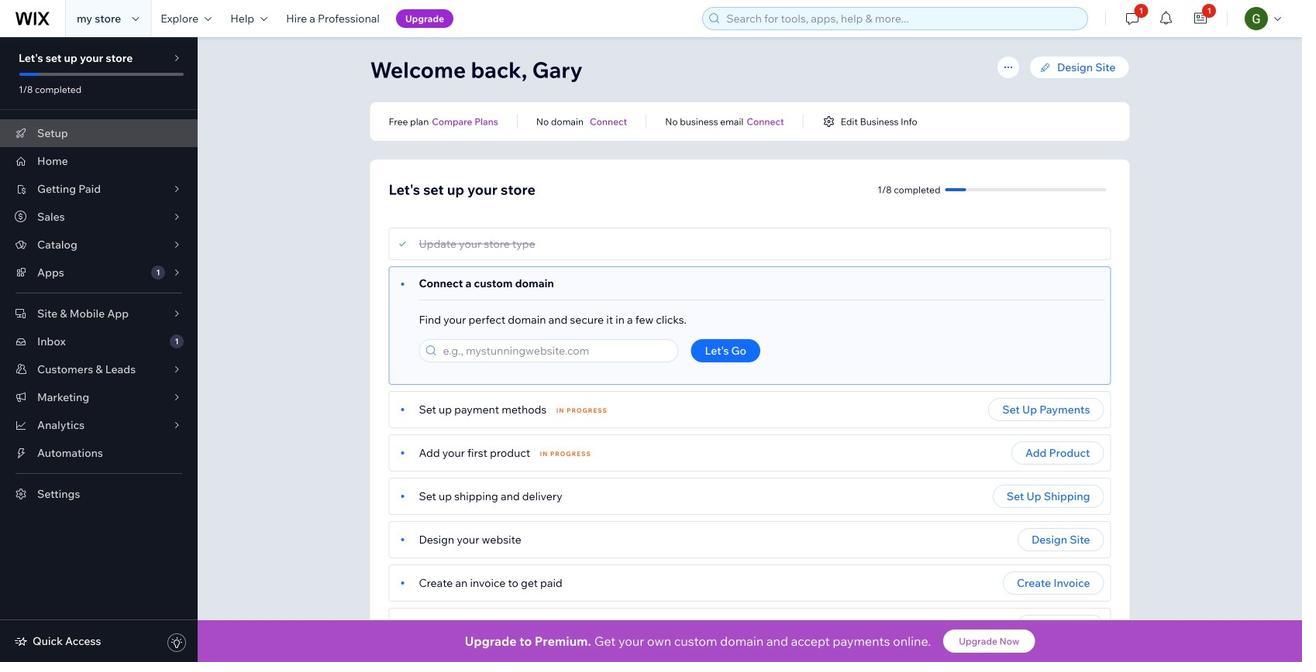 Task type: vqa. For each thing, say whether or not it's contained in the screenshot.
"Manage Screens" on the top left of page
no



Task type: describe. For each thing, give the bounding box(es) containing it.
sidebar element
[[0, 37, 198, 663]]

e.g., mystunningwebsite.com field
[[439, 340, 673, 362]]



Task type: locate. For each thing, give the bounding box(es) containing it.
Search for tools, apps, help & more... field
[[722, 8, 1083, 29]]



